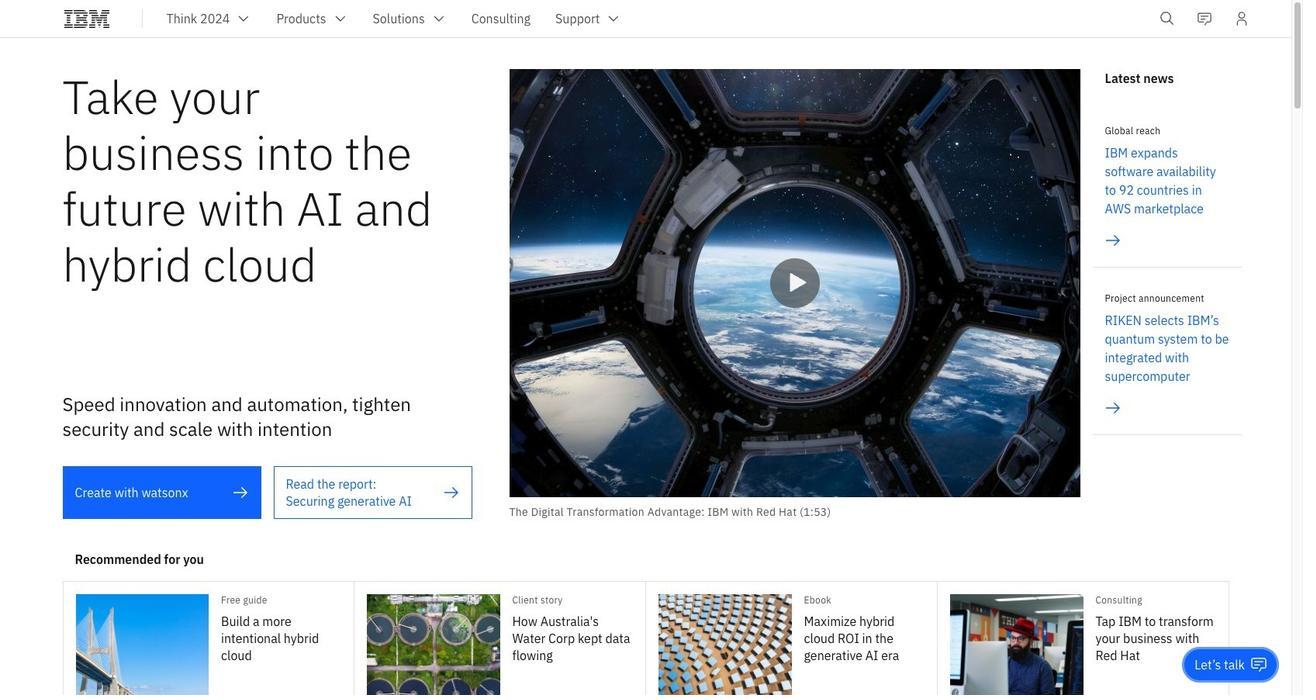 Task type: locate. For each thing, give the bounding box(es) containing it.
let's talk element
[[1195, 656, 1245, 673]]



